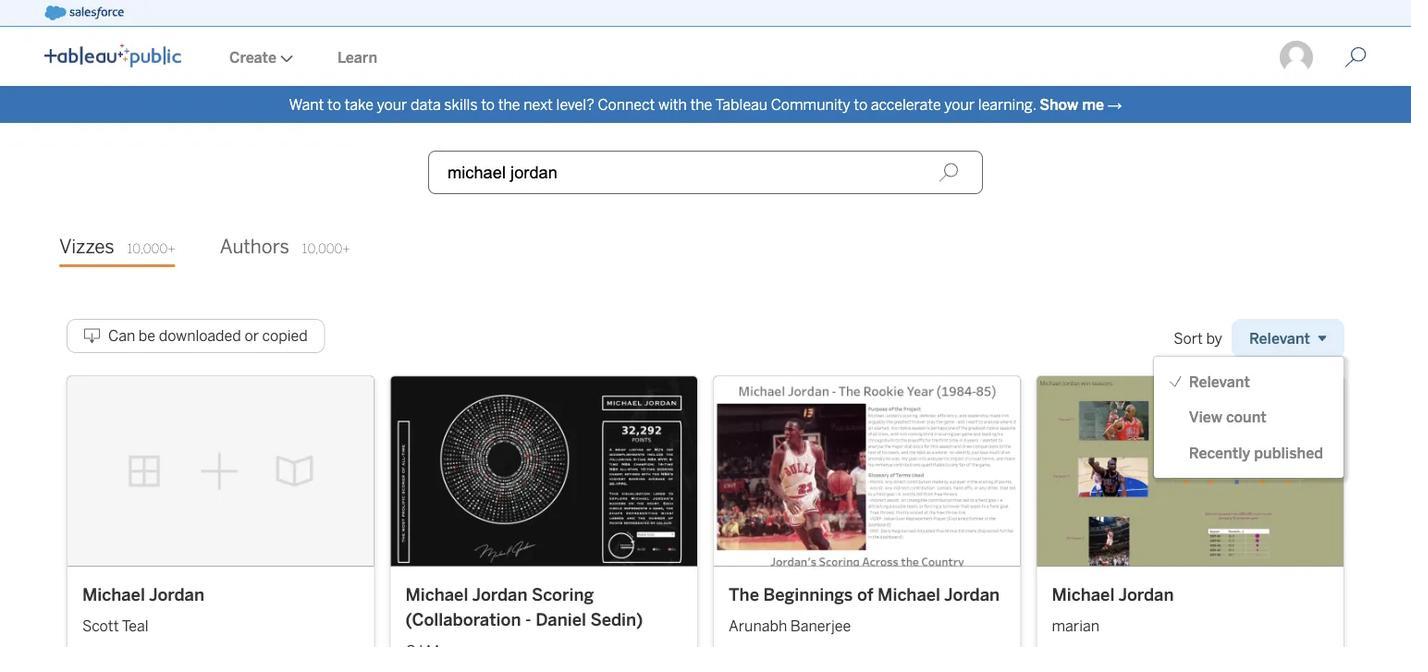 Task type: vqa. For each thing, say whether or not it's contained in the screenshot.
RECENT ACTIVITY heading
no



Task type: describe. For each thing, give the bounding box(es) containing it.
with
[[658, 96, 687, 113]]

michael for michael jordan 'link' associated with marian
[[1052, 584, 1115, 605]]

skills
[[444, 96, 478, 113]]

Search input field
[[428, 151, 983, 194]]

scoring
[[532, 584, 594, 605]]

-
[[525, 610, 531, 630]]

→
[[1108, 96, 1122, 113]]

scott
[[82, 617, 119, 635]]

show
[[1040, 96, 1078, 113]]

1 your from the left
[[377, 96, 407, 113]]

create
[[229, 49, 277, 66]]

michael jordan scoring (collaboration - daniel sedin)
[[406, 584, 643, 630]]

count
[[1226, 409, 1267, 426]]

4 jordan from the left
[[1119, 584, 1174, 605]]

relevant inside list options menu
[[1189, 373, 1250, 391]]

workbook thumbnail image for marian
[[1037, 376, 1344, 566]]

michael jordan link for marian
[[1052, 582, 1329, 607]]

view
[[1189, 409, 1223, 426]]

marian link
[[1052, 607, 1329, 637]]

michael jordan for marian
[[1052, 584, 1174, 605]]

recently
[[1189, 444, 1251, 462]]

tara.schultz image
[[1278, 39, 1315, 76]]

published
[[1254, 444, 1323, 462]]

data
[[411, 96, 441, 113]]

michael jordan link for scott teal
[[82, 582, 359, 607]]

scott teal
[[82, 617, 148, 635]]

learn
[[338, 49, 377, 66]]

2 the from the left
[[690, 96, 712, 113]]

michael for michael jordan scoring (collaboration - daniel sedin) link
[[406, 584, 468, 605]]

michael for michael jordan 'link' associated with scott teal
[[82, 584, 145, 605]]

3 to from the left
[[854, 96, 868, 113]]

2 to from the left
[[481, 96, 495, 113]]

show me link
[[1040, 96, 1104, 113]]

create button
[[207, 29, 315, 86]]

want
[[289, 96, 324, 113]]

the beginnings of michael jordan
[[729, 584, 1000, 605]]

arunabh
[[729, 617, 787, 635]]

search image
[[939, 162, 959, 183]]

view count
[[1189, 409, 1267, 426]]

michael jordan scoring (collaboration - daniel sedin) link
[[406, 582, 683, 633]]

beginnings
[[763, 584, 853, 605]]

level?
[[556, 96, 594, 113]]

banerjee
[[791, 617, 851, 635]]

can be downloaded or copied button
[[67, 319, 325, 353]]

10,000+ for authors
[[302, 241, 350, 257]]

go to search image
[[1322, 46, 1389, 68]]

tableau
[[715, 96, 768, 113]]

sort by
[[1174, 330, 1223, 347]]

connect
[[598, 96, 655, 113]]

community
[[771, 96, 850, 113]]



Task type: locate. For each thing, give the bounding box(es) containing it.
can be downloaded or copied
[[108, 327, 308, 345]]

jordan
[[149, 584, 204, 605], [472, 584, 528, 605], [944, 584, 1000, 605], [1119, 584, 1174, 605]]

michael jordan for scott teal
[[82, 584, 204, 605]]

0 horizontal spatial michael jordan link
[[82, 582, 359, 607]]

1 10,000+ from the left
[[127, 241, 175, 257]]

1 michael jordan from the left
[[82, 584, 204, 605]]

the right 'with'
[[690, 96, 712, 113]]

0 vertical spatial relevant
[[1249, 330, 1310, 347]]

relevant
[[1249, 330, 1310, 347], [1189, 373, 1250, 391]]

vizzes
[[59, 235, 114, 258]]

relevant inside dropdown button
[[1249, 330, 1310, 347]]

4 michael from the left
[[1052, 584, 1115, 605]]

learning.
[[978, 96, 1036, 113]]

logo image
[[44, 43, 181, 68]]

0 horizontal spatial the
[[498, 96, 520, 113]]

downloaded
[[159, 327, 241, 345]]

me
[[1082, 96, 1104, 113]]

workbook thumbnail image for arunabh banerjee
[[714, 376, 1021, 566]]

to right skills
[[481, 96, 495, 113]]

1 michael from the left
[[82, 584, 145, 605]]

recently published
[[1189, 444, 1323, 462]]

your right take
[[377, 96, 407, 113]]

1 horizontal spatial your
[[945, 96, 975, 113]]

2 workbook thumbnail image from the left
[[391, 376, 697, 566]]

relevant up view count
[[1189, 373, 1250, 391]]

your left the learning.
[[945, 96, 975, 113]]

sort
[[1174, 330, 1203, 347]]

1 jordan from the left
[[149, 584, 204, 605]]

list options menu
[[1154, 364, 1344, 471]]

michael right of at the right of page
[[878, 584, 941, 605]]

salesforce logo image
[[44, 6, 124, 20]]

arunabh banerjee
[[729, 617, 851, 635]]

3 workbook thumbnail image from the left
[[714, 376, 1021, 566]]

michael up 'scott teal'
[[82, 584, 145, 605]]

michael jordan up marian
[[1052, 584, 1174, 605]]

michael
[[82, 584, 145, 605], [406, 584, 468, 605], [878, 584, 941, 605], [1052, 584, 1115, 605]]

jordan inside michael jordan scoring (collaboration - daniel sedin)
[[472, 584, 528, 605]]

michael inside michael jordan scoring (collaboration - daniel sedin)
[[406, 584, 468, 605]]

michael jordan up teal
[[82, 584, 204, 605]]

10,000+ right vizzes
[[127, 241, 175, 257]]

the beginnings of michael jordan link
[[729, 582, 1006, 607]]

1 workbook thumbnail image from the left
[[68, 376, 374, 566]]

copied
[[262, 327, 308, 345]]

michael up marian
[[1052, 584, 1115, 605]]

4 workbook thumbnail image from the left
[[1037, 376, 1344, 566]]

(collaboration
[[406, 610, 521, 630]]

3 jordan from the left
[[944, 584, 1000, 605]]

daniel
[[536, 610, 586, 630]]

1 to from the left
[[327, 96, 341, 113]]

arunabh banerjee link
[[729, 607, 1006, 637]]

0 horizontal spatial michael jordan
[[82, 584, 204, 605]]

accelerate
[[871, 96, 941, 113]]

1 vertical spatial relevant
[[1189, 373, 1250, 391]]

1 horizontal spatial 10,000+
[[302, 241, 350, 257]]

of
[[857, 584, 874, 605]]

authors
[[220, 235, 289, 258]]

1 horizontal spatial michael jordan
[[1052, 584, 1174, 605]]

3 michael from the left
[[878, 584, 941, 605]]

workbook thumbnail image for scott teal
[[68, 376, 374, 566]]

1 horizontal spatial to
[[481, 96, 495, 113]]

2 michael jordan link from the left
[[1052, 582, 1329, 607]]

1 horizontal spatial the
[[690, 96, 712, 113]]

want to take your data skills to the next level? connect with the tableau community to accelerate your learning. show me →
[[289, 96, 1122, 113]]

marian
[[1052, 617, 1100, 635]]

2 michael jordan from the left
[[1052, 584, 1174, 605]]

0 horizontal spatial to
[[327, 96, 341, 113]]

sedin)
[[590, 610, 643, 630]]

2 horizontal spatial to
[[854, 96, 868, 113]]

0 horizontal spatial your
[[377, 96, 407, 113]]

the
[[498, 96, 520, 113], [690, 96, 712, 113]]

teal
[[122, 617, 148, 635]]

be
[[139, 327, 155, 345]]

2 michael from the left
[[406, 584, 468, 605]]

learn link
[[315, 29, 400, 86]]

to left accelerate on the right of page
[[854, 96, 868, 113]]

michael jordan
[[82, 584, 204, 605], [1052, 584, 1174, 605]]

by
[[1206, 330, 1223, 347]]

to left take
[[327, 96, 341, 113]]

the left next
[[498, 96, 520, 113]]

1 michael jordan link from the left
[[82, 582, 359, 607]]

next
[[524, 96, 553, 113]]

the
[[729, 584, 759, 605]]

or
[[245, 327, 259, 345]]

1 the from the left
[[498, 96, 520, 113]]

2 your from the left
[[945, 96, 975, 113]]

michael up (collaboration
[[406, 584, 468, 605]]

scott teal link
[[82, 607, 359, 637]]

relevant button
[[1232, 319, 1345, 358]]

10,000+ right authors
[[302, 241, 350, 257]]

2 10,000+ from the left
[[302, 241, 350, 257]]

to
[[327, 96, 341, 113], [481, 96, 495, 113], [854, 96, 868, 113]]

10,000+
[[127, 241, 175, 257], [302, 241, 350, 257]]

1 horizontal spatial michael jordan link
[[1052, 582, 1329, 607]]

10,000+ for vizzes
[[127, 241, 175, 257]]

can
[[108, 327, 135, 345]]

relevant right by
[[1249, 330, 1310, 347]]

0 horizontal spatial 10,000+
[[127, 241, 175, 257]]

workbook thumbnail image
[[68, 376, 374, 566], [391, 376, 697, 566], [714, 376, 1021, 566], [1037, 376, 1344, 566]]

2 jordan from the left
[[472, 584, 528, 605]]

take
[[344, 96, 374, 113]]

your
[[377, 96, 407, 113], [945, 96, 975, 113]]

michael jordan link
[[82, 582, 359, 607], [1052, 582, 1329, 607]]



